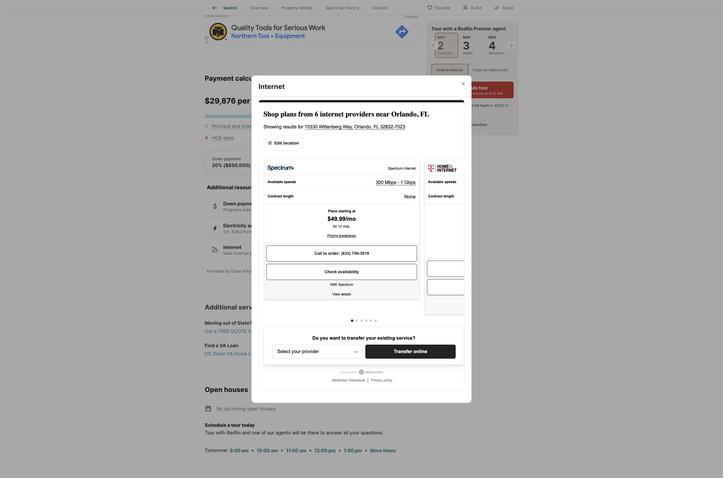 Task type: vqa. For each thing, say whether or not it's contained in the screenshot.
2nd pm from the right
yes



Task type: locate. For each thing, give the bounding box(es) containing it.
1 vertical spatial details
[[330, 156, 343, 161]]

0 vertical spatial internet
[[259, 82, 285, 91]]

0 vertical spatial tour
[[479, 85, 489, 91]]

$29,876 per month
[[205, 96, 276, 105]]

nov inside nov 2 thursday
[[438, 35, 445, 40]]

be right will
[[301, 430, 306, 436]]

0 vertical spatial additional
[[207, 184, 233, 190]]

1 horizontal spatial tour
[[479, 85, 489, 91]]

and left interest
[[232, 123, 240, 129]]

allconnect
[[309, 269, 330, 274]]

sale & tax history
[[326, 5, 359, 10]]

your left long
[[256, 328, 266, 334]]

1 horizontal spatial with
[[280, 229, 288, 234]]

payment inside down payment 20% ($850,000)
[[224, 156, 241, 161]]

be
[[252, 207, 257, 212], [301, 430, 306, 436]]

2 horizontal spatial nov
[[489, 35, 497, 40]]

ask a question link
[[458, 122, 488, 127]]

property taxes
[[321, 123, 353, 129]]

2 horizontal spatial redfin
[[458, 26, 473, 32]]

long
[[267, 328, 276, 334]]

9:00 right at
[[489, 91, 497, 96]]

schools
[[372, 5, 388, 10]]

down right by
[[231, 269, 242, 274]]

more times link
[[371, 448, 396, 454]]

• left more at the bottom right of page
[[365, 447, 368, 453]]

home left the loans:
[[234, 351, 247, 357]]

tour up previous image
[[432, 26, 442, 32]]

am left 10:00
[[242, 448, 249, 454]]

• left 12:00
[[309, 447, 312, 453]]

schedule inside schedule a tour today tour with redfin and one of our agents will be there to answer all your questions.
[[205, 422, 226, 428]]

0 horizontal spatial redfin
[[227, 430, 241, 436]]

0 horizontal spatial home
[[234, 351, 247, 357]]

solar up save on the left top of the page
[[257, 223, 269, 229]]

and up $382/month,
[[248, 223, 256, 229]]

2 • from the left
[[281, 447, 283, 453]]

additional up the "out"
[[205, 303, 237, 311]]

schedule down no
[[205, 422, 226, 428]]

2 vertical spatial with
[[216, 430, 226, 436]]

get inside find a va loan 0% down va home loans: get quote
[[264, 351, 272, 357]]

tour up tomorrow: at left
[[205, 430, 215, 436]]

hoa dues
[[212, 135, 234, 141]]

$1,821
[[404, 123, 418, 129]]

of left our
[[261, 430, 266, 436]]

tomorrow:
[[205, 447, 228, 453]]

1 vertical spatial loan
[[227, 343, 238, 349]]

0 vertical spatial of
[[232, 320, 236, 326]]

1 vertical spatial tour
[[231, 422, 241, 428]]

1 vertical spatial for
[[248, 328, 254, 334]]

1 nov from the left
[[438, 35, 445, 40]]

redfin inside schedule a tour today tour with redfin and one of our agents will be there to answer all your questions.
[[227, 430, 241, 436]]

nov down agent on the top
[[489, 35, 497, 40]]

2 vertical spatial get
[[264, 351, 272, 357]]

get a free quote for your long distance move from u-pack! link
[[205, 328, 421, 335]]

a inside schedule a tour today tour with redfin and one of our agents will be there to answer all your questions.
[[227, 422, 230, 428]]

internet
[[259, 82, 285, 91], [223, 244, 242, 250], [234, 251, 249, 256]]

get left pre-
[[368, 98, 376, 104]]

nov for 3
[[463, 35, 471, 40]]

with inside the electricity and solar est. $382/month, save                  $382 with rooftop solar
[[280, 229, 288, 234]]

va right 0%
[[227, 351, 233, 357]]

internet up month
[[259, 82, 285, 91]]

9:00 right tomorrow: at left
[[230, 448, 241, 454]]

in right 32832 at the top of page
[[506, 103, 509, 108]]

and inside the electricity and solar est. $382/month, save                  $382 with rooftop solar
[[248, 223, 256, 229]]

1 vertical spatial home
[[234, 351, 247, 357]]

20%
[[212, 162, 222, 168]]

available.
[[258, 207, 276, 212]]

for left this
[[308, 251, 313, 256]]

1 horizontal spatial of
[[261, 430, 266, 436]]

nov down tour with a redfin premier agent
[[463, 35, 471, 40]]

0 horizontal spatial houses
[[224, 386, 248, 394]]

32832
[[494, 103, 505, 108]]

0 horizontal spatial your
[[256, 328, 266, 334]]

payment up may at left top
[[238, 201, 258, 207]]

internet dialog
[[252, 75, 472, 403]]

1 horizontal spatial 9:00
[[489, 91, 497, 96]]

redfin up the nov 3 friday at the top of the page
[[458, 26, 473, 32]]

payment up $29,876
[[205, 74, 234, 83]]

2 vertical spatial advertisement
[[361, 344, 386, 349]]

schedule up tomorrow at the right
[[457, 85, 478, 91]]

plans
[[250, 251, 261, 256]]

additional for additional services
[[205, 303, 237, 311]]

1 horizontal spatial be
[[301, 430, 306, 436]]

nov inside the nov 3 friday
[[463, 35, 471, 40]]

0 vertical spatial schedule
[[457, 85, 478, 91]]

payment for ($850,000)
[[224, 156, 241, 161]]

schedule for tomorrow
[[457, 85, 478, 91]]

home up $4,250,000
[[269, 156, 280, 161]]

premier
[[474, 26, 492, 32]]

1 horizontal spatial schedule
[[457, 85, 478, 91]]

1 vertical spatial of
[[261, 430, 266, 436]]

tomorrow
[[468, 91, 484, 96]]

• left 11:00
[[281, 447, 283, 453]]

this
[[314, 251, 321, 256]]

2 nov from the left
[[463, 35, 471, 40]]

details
[[300, 5, 312, 10], [330, 156, 343, 161]]

and down the 'today'
[[242, 430, 251, 436]]

a for schedule a tour today tour with redfin and one of our agents will be there to answer all your questions.
[[227, 422, 230, 428]]

tour inside schedule a tour today tour with redfin and one of our agents will be there to answer all your questions.
[[205, 430, 215, 436]]

be inside schedule a tour today tour with redfin and one of our agents will be there to answer all your questions.
[[301, 430, 306, 436]]

principal and interest
[[212, 123, 259, 129]]

0 vertical spatial details
[[300, 5, 312, 10]]

1 horizontal spatial home
[[269, 156, 280, 161]]

chat
[[500, 68, 509, 72]]

tour for tour via video chat
[[473, 68, 482, 72]]

0 horizontal spatial tour
[[231, 422, 241, 428]]

additional for additional resources
[[207, 184, 233, 190]]

redfin up 9:00 am button
[[227, 430, 241, 436]]

1 horizontal spatial va
[[227, 351, 233, 357]]

1 horizontal spatial am
[[271, 448, 278, 454]]

history
[[346, 5, 359, 10]]

am right 11:00
[[300, 448, 307, 454]]

favorite button
[[422, 1, 456, 13]]

0 horizontal spatial loan
[[227, 343, 238, 349]]

0 horizontal spatial schedule
[[205, 422, 226, 428]]

quote
[[274, 351, 287, 357]]

with up tomorrow: at left
[[216, 430, 226, 436]]

nov inside nov 4 saturday
[[489, 35, 497, 40]]

9:00
[[489, 91, 497, 96], [230, 448, 241, 454]]

get down moving
[[205, 328, 213, 334]]

additional down the 20%
[[207, 184, 233, 190]]

of inside schedule a tour today tour with redfin and one of our agents will be there to answer all your questions.
[[261, 430, 266, 436]]

tour
[[432, 26, 442, 32], [436, 68, 445, 72], [473, 68, 482, 72], [205, 430, 215, 436]]

1 horizontal spatial get
[[264, 351, 272, 357]]

1 vertical spatial 9:00
[[230, 448, 241, 454]]

schedule tour next available: tomorrow at 9:00 am
[[443, 85, 503, 96]]

with
[[443, 26, 453, 32], [280, 229, 288, 234], [216, 430, 226, 436]]

internet for internet view internet plans and providers available for this home
[[223, 244, 242, 250]]

1 horizontal spatial agents
[[457, 103, 468, 108]]

property details tab
[[275, 1, 319, 15]]

houses
[[224, 386, 248, 394], [260, 406, 276, 412]]

0 horizontal spatial payment
[[205, 74, 234, 83]]

1 vertical spatial be
[[301, 430, 306, 436]]

0 vertical spatial 9:00
[[489, 91, 497, 96]]

property for property details
[[282, 5, 299, 10]]

redfin up the
[[445, 103, 456, 108]]

0 horizontal spatial agents
[[276, 430, 291, 436]]

days
[[464, 109, 472, 113]]

0 vertical spatial redfin
[[458, 26, 473, 32]]

last
[[452, 109, 458, 113]]

your
[[256, 328, 266, 334], [350, 430, 360, 436]]

get
[[368, 98, 376, 104], [205, 328, 213, 334], [264, 351, 272, 357]]

agents up 30
[[457, 103, 468, 108]]

$29,876
[[205, 96, 236, 105]]

0 horizontal spatial 9:00
[[230, 448, 241, 454]]

0 vertical spatial get
[[368, 98, 376, 104]]

loan details
[[319, 156, 343, 161]]

down up programs
[[223, 201, 236, 207]]

1 vertical spatial advertisement
[[361, 322, 386, 326]]

$190
[[298, 135, 309, 141]]

1 horizontal spatial details
[[330, 156, 343, 161]]

nov for 2
[[438, 35, 445, 40]]

2 horizontal spatial get
[[368, 98, 376, 104]]

2
[[438, 39, 444, 52]]

down payment assistance programs may be available.
[[223, 201, 284, 212]]

with inside schedule a tour today tour with redfin and one of our agents will be there to answer all your questions.
[[216, 430, 226, 436]]

with up nov 2 thursday
[[443, 26, 453, 32]]

0 vertical spatial payment
[[224, 156, 241, 161]]

pm right 12:00
[[329, 448, 336, 454]]

$382/month,
[[232, 229, 257, 234]]

9:00 inside "tomorrow: 9:00 am • 10:00 am • 11:00 am • 12:00 pm • 1:00 pm • more times"
[[230, 448, 241, 454]]

payment inside down payment assistance programs may be available.
[[238, 201, 258, 207]]

redfin
[[458, 26, 473, 32], [445, 103, 456, 108], [227, 430, 241, 436]]

and inside schedule a tour today tour with redfin and one of our agents will be there to answer all your questions.
[[242, 430, 251, 436]]

0 vertical spatial home
[[269, 156, 280, 161]]

0 vertical spatial with
[[443, 26, 453, 32]]

1 horizontal spatial your
[[350, 430, 360, 436]]

1 am from the left
[[242, 448, 249, 454]]

principal
[[212, 123, 231, 129]]

details inside tab
[[300, 5, 312, 10]]

property inside tab
[[282, 5, 299, 10]]

1 vertical spatial property
[[321, 123, 340, 129]]

to
[[321, 430, 325, 436]]

• left 10:00
[[251, 447, 254, 453]]

get inside moving out of state? get a free quote for your long distance move from u-pack!
[[205, 328, 213, 334]]

will
[[292, 430, 299, 436]]

additional services
[[205, 303, 266, 311]]

via
[[483, 68, 488, 72]]

next
[[443, 91, 450, 96]]

1 vertical spatial internet
[[223, 244, 242, 250]]

your right all
[[350, 430, 360, 436]]

a
[[454, 26, 457, 32], [467, 122, 469, 127], [214, 328, 217, 334], [216, 343, 219, 349], [227, 422, 230, 428]]

agents left will
[[276, 430, 291, 436]]

list box
[[432, 64, 514, 77]]

tomorrow: 9:00 am • 10:00 am • 11:00 am • 12:00 pm • 1:00 pm • more times
[[205, 447, 396, 454]]

tour up at
[[479, 85, 489, 91]]

1 horizontal spatial payment
[[243, 269, 260, 274]]

0 horizontal spatial va
[[220, 343, 226, 349]]

find
[[205, 343, 215, 349]]

internet up view
[[223, 244, 242, 250]]

share
[[503, 5, 514, 10]]

0 horizontal spatial property
[[282, 5, 299, 10]]

additional
[[207, 184, 233, 190], [205, 303, 237, 311]]

a for find a va loan 0% down va home loans: get quote
[[216, 343, 219, 349]]

1 vertical spatial get
[[205, 328, 213, 334]]

down inside down payment assistance programs may be available.
[[223, 201, 236, 207]]

a inside find a va loan 0% down va home loans: get quote
[[216, 343, 219, 349]]

0 vertical spatial your
[[256, 328, 266, 334]]

internet right view
[[234, 251, 249, 256]]

of
[[232, 320, 236, 326], [261, 430, 266, 436]]

tours
[[480, 103, 490, 108]]

internet inside dialog
[[259, 82, 285, 91]]

and right plans at the bottom of page
[[262, 251, 269, 256]]

0 vertical spatial payment
[[205, 74, 234, 83]]

electricity and solar est. $382/month, save                  $382 with rooftop solar
[[223, 223, 314, 234]]

tour left via
[[473, 68, 482, 72]]

agents
[[457, 103, 468, 108], [276, 430, 291, 436]]

a for ask a question
[[467, 122, 469, 127]]

payment
[[205, 74, 234, 83], [243, 269, 260, 274]]

provided by down payment resource, wattbuy, and allconnect
[[207, 269, 330, 274]]

moving out of state? get a free quote for your long distance move from u-pack!
[[205, 320, 340, 334]]

be right may at left top
[[252, 207, 257, 212]]

report ad
[[405, 15, 418, 18]]

1 vertical spatial payment
[[243, 269, 260, 274]]

0 vertical spatial property
[[282, 5, 299, 10]]

&
[[335, 5, 338, 10]]

am right 10:00
[[271, 448, 278, 454]]

1 horizontal spatial solar
[[304, 229, 314, 234]]

1 horizontal spatial for
[[308, 251, 313, 256]]

tour inside schedule tour next available: tomorrow at 9:00 am
[[479, 85, 489, 91]]

x-out button
[[458, 1, 487, 13]]

0 horizontal spatial for
[[248, 328, 254, 334]]

of right the "out"
[[232, 320, 236, 326]]

in left person
[[446, 68, 449, 72]]

houses up upcoming
[[224, 386, 248, 394]]

saturday
[[489, 52, 505, 55]]

3 nov from the left
[[489, 35, 497, 40]]

solar right rooftop
[[304, 229, 314, 234]]

tab list
[[205, 0, 399, 15]]

0% down va home loans: get quote link
[[205, 350, 421, 357]]

0 vertical spatial for
[[308, 251, 313, 256]]

2 horizontal spatial am
[[300, 448, 307, 454]]

houses right 'open'
[[260, 406, 276, 412]]

1 horizontal spatial nov
[[463, 35, 471, 40]]

tour for tour with a redfin premier agent
[[432, 26, 442, 32]]

4
[[489, 39, 496, 52]]

1 vertical spatial schedule
[[205, 422, 226, 428]]

1 vertical spatial additional
[[205, 303, 237, 311]]

advertisement for find a va loan 0% down va home loans: get quote
[[361, 344, 386, 349]]

home inside find a va loan 0% down va home loans: get quote
[[234, 351, 247, 357]]

your inside schedule a tour today tour with redfin and one of our agents will be there to answer all your questions.
[[350, 430, 360, 436]]

your inside moving out of state? get a free quote for your long distance move from u-pack!
[[256, 328, 266, 334]]

0 vertical spatial agents
[[457, 103, 468, 108]]

0 horizontal spatial details
[[300, 5, 312, 10]]

1 vertical spatial your
[[350, 430, 360, 436]]

with right $382 at the top of the page
[[280, 229, 288, 234]]

moving
[[205, 320, 222, 326]]

1 horizontal spatial pm
[[355, 448, 362, 454]]

home
[[322, 251, 333, 256]]

0 horizontal spatial get
[[205, 328, 213, 334]]

out
[[475, 5, 482, 10]]

in
[[446, 68, 449, 72], [490, 103, 493, 108], [506, 103, 509, 108]]

down right 0%
[[213, 351, 226, 357]]

get inside button
[[368, 98, 376, 104]]

1 vertical spatial with
[[280, 229, 288, 234]]

am
[[242, 448, 249, 454], [271, 448, 278, 454], [300, 448, 307, 454]]

1 horizontal spatial houses
[[260, 406, 276, 412]]

0 horizontal spatial with
[[216, 430, 226, 436]]

0 horizontal spatial be
[[252, 207, 257, 212]]

1 horizontal spatial property
[[321, 123, 340, 129]]

in right tours
[[490, 103, 493, 108]]

schedule for tour
[[205, 422, 226, 428]]

nov for 4
[[489, 35, 497, 40]]

of inside moving out of state? get a free quote for your long distance move from u-pack!
[[232, 320, 236, 326]]

get left quote
[[264, 351, 272, 357]]

tour left the 'today'
[[231, 422, 241, 428]]

tax
[[339, 5, 345, 10]]

next image
[[507, 41, 516, 50]]

dues
[[223, 135, 234, 141]]

12:00 pm button
[[314, 447, 336, 455]]

tour left person
[[436, 68, 445, 72]]

for
[[308, 251, 313, 256], [248, 328, 254, 334]]

1 horizontal spatial redfin
[[445, 103, 456, 108]]

0 vertical spatial be
[[252, 207, 257, 212]]

0 vertical spatial solar
[[257, 223, 269, 229]]

schedule inside schedule tour next available: tomorrow at 9:00 am
[[457, 85, 478, 91]]

1 vertical spatial payment
[[238, 201, 258, 207]]

nov up previous image
[[438, 35, 445, 40]]

friday
[[463, 52, 474, 55]]

nov
[[438, 35, 445, 40], [463, 35, 471, 40], [489, 35, 497, 40]]

be inside down payment assistance programs may be available.
[[252, 207, 257, 212]]

va right the find
[[220, 343, 226, 349]]

0 vertical spatial va
[[220, 343, 226, 349]]

pm right 1:00
[[355, 448, 362, 454]]

• left 1:00
[[339, 447, 341, 453]]

home inside home price $4,250,000
[[269, 156, 280, 161]]

1 vertical spatial redfin
[[445, 103, 456, 108]]

2 horizontal spatial in
[[506, 103, 509, 108]]

internet element
[[259, 75, 292, 91]]

None button
[[435, 33, 459, 58], [461, 33, 485, 58], [487, 33, 511, 58], [435, 33, 459, 58], [461, 33, 485, 58], [487, 33, 511, 58]]

payment down plans at the bottom of page
[[243, 269, 260, 274]]

1 vertical spatial houses
[[260, 406, 276, 412]]

payment up ($850,000)
[[224, 156, 241, 161]]

0 horizontal spatial nov
[[438, 35, 445, 40]]

2 vertical spatial redfin
[[227, 430, 241, 436]]

2 horizontal spatial with
[[443, 26, 453, 32]]

0 horizontal spatial am
[[242, 448, 249, 454]]

0 vertical spatial loan
[[319, 156, 329, 161]]

for down state?
[[248, 328, 254, 334]]

get pre-approved button
[[357, 94, 418, 108]]

1 vertical spatial agents
[[276, 430, 291, 436]]

down up the 20%
[[212, 156, 223, 161]]



Task type: describe. For each thing, give the bounding box(es) containing it.
get pre-approved
[[368, 98, 408, 104]]

for inside moving out of state? get a free quote for your long distance move from u-pack!
[[248, 328, 254, 334]]

agent
[[493, 26, 506, 32]]

more
[[371, 448, 382, 454]]

quote
[[231, 328, 247, 334]]

list box containing tour in person
[[432, 64, 514, 77]]

save
[[258, 229, 267, 234]]

property taxes link
[[321, 123, 353, 129]]

tour in person
[[436, 68, 463, 72]]

2 am from the left
[[271, 448, 278, 454]]

pack!
[[328, 328, 340, 334]]

wattbuy,
[[282, 269, 299, 274]]

payment for programs
[[238, 201, 258, 207]]

resource,
[[261, 269, 281, 274]]

sale
[[326, 5, 334, 10]]

tour via video chat
[[473, 68, 509, 72]]

out
[[223, 320, 231, 326]]

payment calculator
[[205, 74, 268, 83]]

services
[[239, 303, 266, 311]]

person
[[450, 68, 463, 72]]

5 • from the left
[[365, 447, 368, 453]]

home price $4,250,000
[[269, 156, 297, 168]]

0 vertical spatial houses
[[224, 386, 248, 394]]

details for property details
[[300, 5, 312, 10]]

0 vertical spatial advertisement
[[205, 13, 229, 18]]

taxes
[[341, 123, 353, 129]]

internet view internet plans and providers available for this home
[[223, 244, 333, 256]]

ad
[[415, 15, 418, 18]]

available
[[289, 251, 306, 256]]

3 am from the left
[[300, 448, 307, 454]]

search
[[223, 5, 237, 10]]

question
[[470, 122, 488, 127]]

9:00 inside schedule tour next available: tomorrow at 9:00 am
[[489, 91, 497, 96]]

from
[[311, 328, 321, 334]]

programs
[[223, 207, 242, 212]]

1 horizontal spatial loan
[[319, 156, 329, 161]]

and inside internet view internet plans and providers available for this home
[[262, 251, 269, 256]]

schedule a tour today tour with redfin and one of our agents will be there to answer all your questions.
[[205, 422, 384, 436]]

at
[[485, 91, 488, 96]]

schools tab
[[366, 1, 394, 15]]

10:00 am button
[[257, 447, 278, 455]]

the
[[445, 109, 451, 113]]

property details
[[282, 5, 312, 10]]

and right wattbuy,
[[300, 269, 307, 274]]

providers
[[270, 251, 288, 256]]

previous image
[[429, 41, 439, 50]]

1 vertical spatial va
[[227, 351, 233, 357]]

2 vertical spatial internet
[[234, 251, 249, 256]]

0 horizontal spatial solar
[[257, 223, 269, 229]]

nov 2 thursday
[[438, 35, 454, 55]]

tour inside schedule a tour today tour with redfin and one of our agents will be there to answer all your questions.
[[231, 422, 241, 428]]

34
[[475, 103, 480, 108]]

a inside moving out of state? get a free quote for your long distance move from u-pack!
[[214, 328, 217, 334]]

1:00 pm button
[[344, 447, 363, 455]]

$4,250,000
[[269, 162, 297, 168]]

down inside find a va loan 0% down va home loans: get quote
[[213, 351, 226, 357]]

reset
[[288, 98, 301, 104]]

3 • from the left
[[309, 447, 312, 453]]

4 • from the left
[[339, 447, 341, 453]]

2 pm from the left
[[355, 448, 362, 454]]

advertisement for moving out of state? get a free quote for your long distance move from u-pack!
[[361, 322, 386, 326]]

search link
[[211, 4, 237, 11]]

answer
[[326, 430, 342, 436]]

open houses
[[205, 386, 248, 394]]

for inside internet view internet plans and providers available for this home
[[308, 251, 313, 256]]

hoa dues link
[[212, 135, 234, 141]]

ask
[[458, 122, 466, 127]]

video
[[489, 68, 499, 72]]

pre-
[[377, 98, 386, 104]]

redfin agents led 34 tours in 32832
[[445, 103, 505, 108]]

1 pm from the left
[[329, 448, 336, 454]]

free
[[218, 328, 229, 334]]

x-
[[471, 5, 475, 10]]

rooftop
[[289, 229, 303, 234]]

property for property taxes
[[321, 123, 340, 129]]

sale & tax history tab
[[319, 1, 366, 15]]

1 • from the left
[[251, 447, 254, 453]]

0 horizontal spatial in
[[446, 68, 449, 72]]

upcoming
[[224, 406, 246, 412]]

ask a question
[[458, 122, 488, 127]]

no
[[217, 406, 223, 412]]

internet for internet
[[259, 82, 285, 91]]

no upcoming open houses
[[217, 406, 276, 412]]

may
[[243, 207, 251, 212]]

our
[[267, 430, 275, 436]]

tour for tour in person
[[436, 68, 445, 72]]

overview tab
[[244, 1, 275, 15]]

favorite
[[435, 5, 451, 10]]

down inside down payment 20% ($850,000)
[[212, 156, 223, 161]]

tab list containing search
[[205, 0, 399, 15]]

am
[[498, 91, 503, 96]]

agents inside schedule a tour today tour with redfin and one of our agents will be there to answer all your questions.
[[276, 430, 291, 436]]

per
[[238, 96, 250, 105]]

down payment 20% ($850,000)
[[212, 156, 251, 168]]

state?
[[237, 320, 252, 326]]

1 vertical spatial solar
[[304, 229, 314, 234]]

loan inside find a va loan 0% down va home loans: get quote
[[227, 343, 238, 349]]

nov 3 friday
[[463, 35, 474, 55]]

there
[[308, 430, 319, 436]]

($850,000)
[[223, 162, 251, 168]]

30
[[459, 109, 463, 113]]

distance
[[278, 328, 297, 334]]

times
[[383, 448, 396, 454]]

10:00
[[257, 448, 270, 454]]

report
[[405, 15, 414, 18]]

provided
[[207, 269, 224, 274]]

ad region
[[205, 18, 418, 45]]

3
[[463, 39, 470, 52]]

month
[[252, 96, 276, 105]]

nov 4 saturday
[[489, 35, 505, 55]]

1 horizontal spatial in
[[490, 103, 493, 108]]

in inside in the last 30 days
[[506, 103, 509, 108]]

view
[[223, 251, 233, 256]]

reset button
[[288, 96, 301, 107]]

thursday
[[438, 52, 454, 55]]

details for loan details
[[330, 156, 343, 161]]

open
[[205, 386, 223, 394]]



